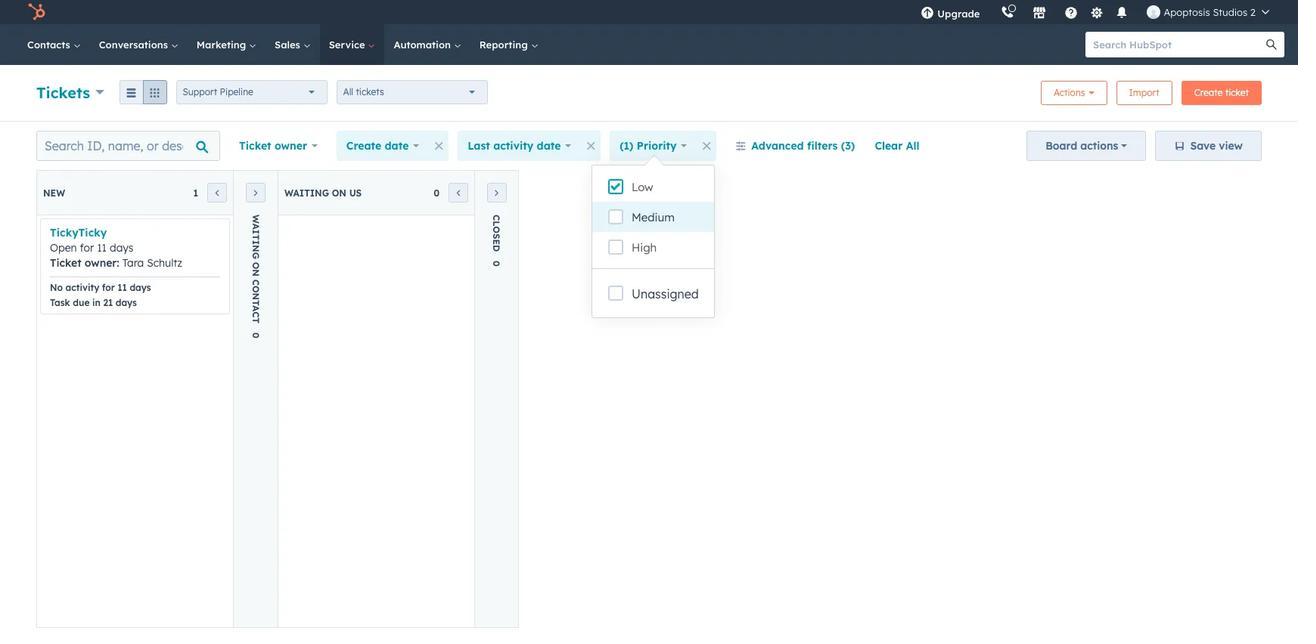 Task type: vqa. For each thing, say whether or not it's contained in the screenshot.
LIST
no



Task type: locate. For each thing, give the bounding box(es) containing it.
11 down :
[[118, 282, 127, 294]]

1 vertical spatial a
[[250, 306, 261, 312]]

import button
[[1116, 81, 1172, 105]]

a down g
[[250, 306, 261, 312]]

2 vertical spatial 0
[[250, 333, 261, 339]]

owner inside "popup button"
[[275, 139, 307, 153]]

create ticket button
[[1181, 81, 1262, 105]]

ticket owner
[[239, 139, 307, 153]]

save
[[1190, 139, 1216, 153]]

0 vertical spatial days
[[110, 241, 133, 255]]

settings image
[[1090, 6, 1104, 20]]

date inside popup button
[[537, 139, 561, 153]]

1 vertical spatial for
[[102, 282, 115, 294]]

(3)
[[841, 139, 855, 153]]

ticket owner button
[[229, 131, 327, 161]]

2 horizontal spatial 0
[[491, 261, 502, 267]]

1 vertical spatial create
[[346, 139, 381, 153]]

activity up due
[[65, 282, 99, 294]]

0 vertical spatial ticket
[[239, 139, 271, 153]]

3 t from the top
[[250, 318, 261, 324]]

for down tickyticky link
[[80, 241, 94, 255]]

medium
[[632, 210, 675, 225]]

create date
[[346, 139, 409, 153]]

1 vertical spatial 0
[[491, 261, 502, 267]]

2 vertical spatial o
[[250, 286, 261, 293]]

0 horizontal spatial for
[[80, 241, 94, 255]]

1 horizontal spatial for
[[102, 282, 115, 294]]

group
[[119, 80, 167, 104]]

no
[[50, 282, 63, 294]]

board actions
[[1046, 139, 1118, 153]]

upgrade
[[938, 8, 980, 20]]

menu item
[[991, 0, 994, 24]]

1 horizontal spatial 0
[[434, 187, 440, 199]]

n
[[250, 245, 261, 252], [250, 270, 261, 277], [250, 293, 261, 300]]

for inside tickyticky open for 11 days ticket owner : tara schultz
[[80, 241, 94, 255]]

create
[[1194, 87, 1223, 98], [346, 139, 381, 153]]

owner inside tickyticky open for 11 days ticket owner : tara schultz
[[85, 256, 117, 270]]

new
[[43, 187, 65, 199]]

1 a from the top
[[250, 223, 261, 230]]

for
[[80, 241, 94, 255], [102, 282, 115, 294]]

0 vertical spatial i
[[250, 230, 261, 235]]

activity inside popup button
[[493, 139, 534, 153]]

no activity for 11 days task due in 21 days
[[50, 282, 151, 309]]

0 vertical spatial n
[[250, 245, 261, 252]]

0 horizontal spatial owner
[[85, 256, 117, 270]]

0 vertical spatial a
[[250, 223, 261, 230]]

11 inside tickyticky open for 11 days ticket owner : tara schultz
[[97, 241, 107, 255]]

clear
[[875, 139, 903, 153]]

all inside popup button
[[343, 86, 353, 98]]

1 vertical spatial n
[[250, 270, 261, 277]]

contacts
[[27, 39, 73, 51]]

1 date from the left
[[385, 139, 409, 153]]

days for days
[[130, 282, 151, 294]]

activity right last
[[493, 139, 534, 153]]

1 vertical spatial all
[[906, 139, 919, 153]]

create ticket
[[1194, 87, 1249, 98]]

activity
[[493, 139, 534, 153], [65, 282, 99, 294]]

automation
[[394, 39, 454, 51]]

create inside "button"
[[1194, 87, 1223, 98]]

0 horizontal spatial date
[[385, 139, 409, 153]]

1 vertical spatial i
[[250, 240, 261, 245]]

waiting on us
[[284, 187, 362, 199]]

g
[[250, 252, 261, 260]]

open
[[50, 241, 77, 255]]

i up g
[[250, 240, 261, 245]]

o
[[491, 226, 502, 234], [250, 262, 261, 270], [250, 286, 261, 293]]

owner up no activity for 11 days task due in 21 days
[[85, 256, 117, 270]]

0 horizontal spatial create
[[346, 139, 381, 153]]

11 inside no activity for 11 days task due in 21 days
[[118, 282, 127, 294]]

c
[[491, 215, 502, 221]]

marketing link
[[187, 24, 266, 65]]

1 vertical spatial days
[[130, 282, 151, 294]]

days right 21
[[116, 297, 137, 309]]

0 vertical spatial activity
[[493, 139, 534, 153]]

1 vertical spatial 11
[[118, 282, 127, 294]]

1 horizontal spatial activity
[[493, 139, 534, 153]]

a up g
[[250, 223, 261, 230]]

create for create ticket
[[1194, 87, 1223, 98]]

days up :
[[110, 241, 133, 255]]

us
[[349, 187, 362, 199]]

2 date from the left
[[537, 139, 561, 153]]

2 a from the top
[[250, 306, 261, 312]]

1 vertical spatial c
[[250, 312, 261, 318]]

save view
[[1190, 139, 1243, 153]]

owner
[[275, 139, 307, 153], [85, 256, 117, 270]]

0
[[434, 187, 440, 199], [491, 261, 502, 267], [250, 333, 261, 339]]

0 vertical spatial 11
[[97, 241, 107, 255]]

ticket down the support pipeline popup button
[[239, 139, 271, 153]]

contacts link
[[18, 24, 90, 65]]

days for schultz
[[110, 241, 133, 255]]

0 vertical spatial create
[[1194, 87, 1223, 98]]

0 vertical spatial 0
[[434, 187, 440, 199]]

apoptosis studios 2
[[1164, 6, 1256, 18]]

0 horizontal spatial 0
[[250, 333, 261, 339]]

ticket
[[1225, 87, 1249, 98]]

menu
[[910, 0, 1280, 24]]

0 horizontal spatial 11
[[97, 241, 107, 255]]

ticket down open
[[50, 256, 81, 270]]

1 horizontal spatial ticket
[[239, 139, 271, 153]]

for inside no activity for 11 days task due in 21 days
[[102, 282, 115, 294]]

w a i t i n g o n c o n t a c t
[[250, 215, 261, 324]]

waiting
[[284, 187, 329, 199]]

group inside tickets banner
[[119, 80, 167, 104]]

create left ticket on the top right of page
[[1194, 87, 1223, 98]]

1 horizontal spatial 11
[[118, 282, 127, 294]]

i
[[250, 230, 261, 235], [250, 240, 261, 245]]

1 c from the top
[[250, 280, 261, 286]]

activity inside no activity for 11 days task due in 21 days
[[65, 282, 99, 294]]

11 down tickyticky
[[97, 241, 107, 255]]

create date button
[[336, 131, 429, 161]]

date down all tickets popup button
[[385, 139, 409, 153]]

0 horizontal spatial activity
[[65, 282, 99, 294]]

2 n from the top
[[250, 270, 261, 277]]

list box
[[592, 166, 714, 269]]

1 vertical spatial o
[[250, 262, 261, 270]]

reporting
[[479, 39, 531, 51]]

days
[[110, 241, 133, 255], [130, 282, 151, 294], [116, 297, 137, 309]]

1 vertical spatial owner
[[85, 256, 117, 270]]

support
[[183, 86, 217, 98]]

date inside popup button
[[385, 139, 409, 153]]

tickyticky open for 11 days ticket owner : tara schultz
[[50, 226, 182, 270]]

0 for c
[[491, 261, 502, 267]]

2 vertical spatial t
[[250, 318, 261, 324]]

1 horizontal spatial owner
[[275, 139, 307, 153]]

1 vertical spatial activity
[[65, 282, 99, 294]]

actions
[[1080, 139, 1118, 153]]

days down tara in the top left of the page
[[130, 282, 151, 294]]

2 vertical spatial n
[[250, 293, 261, 300]]

1 vertical spatial ticket
[[50, 256, 81, 270]]

1 horizontal spatial date
[[537, 139, 561, 153]]

0 vertical spatial all
[[343, 86, 353, 98]]

create inside popup button
[[346, 139, 381, 153]]

all
[[343, 86, 353, 98], [906, 139, 919, 153]]

1 horizontal spatial all
[[906, 139, 919, 153]]

c l o s e d
[[491, 215, 502, 252]]

create up us
[[346, 139, 381, 153]]

0 vertical spatial c
[[250, 280, 261, 286]]

0 vertical spatial for
[[80, 241, 94, 255]]

for up 21
[[102, 282, 115, 294]]

0 vertical spatial t
[[250, 235, 261, 240]]

0 horizontal spatial ticket
[[50, 256, 81, 270]]

all right clear
[[906, 139, 919, 153]]

days inside tickyticky open for 11 days ticket owner : tara schultz
[[110, 241, 133, 255]]

2
[[1250, 6, 1256, 18]]

search button
[[1259, 32, 1285, 57]]

1 vertical spatial t
[[250, 300, 261, 306]]

all left tickets
[[343, 86, 353, 98]]

calling icon button
[[995, 2, 1021, 22]]

i down w
[[250, 230, 261, 235]]

date right last
[[537, 139, 561, 153]]

last activity date button
[[458, 131, 581, 161]]

service
[[329, 39, 368, 51]]

0 vertical spatial owner
[[275, 139, 307, 153]]

board
[[1046, 139, 1077, 153]]

apoptosis studios 2 button
[[1138, 0, 1278, 24]]

a
[[250, 223, 261, 230], [250, 306, 261, 312]]

0 horizontal spatial all
[[343, 86, 353, 98]]

date
[[385, 139, 409, 153], [537, 139, 561, 153]]

2 t from the top
[[250, 300, 261, 306]]

owner up waiting
[[275, 139, 307, 153]]

for for activity
[[102, 282, 115, 294]]

t
[[250, 235, 261, 240], [250, 300, 261, 306], [250, 318, 261, 324]]

filters
[[807, 139, 838, 153]]

1 horizontal spatial create
[[1194, 87, 1223, 98]]



Task type: describe. For each thing, give the bounding box(es) containing it.
notifications button
[[1109, 0, 1135, 24]]

tickyticky link
[[50, 226, 107, 240]]

2 vertical spatial days
[[116, 297, 137, 309]]

reporting link
[[470, 24, 547, 65]]

activity for last
[[493, 139, 534, 153]]

marketplaces image
[[1033, 7, 1047, 20]]

advanced
[[751, 139, 804, 153]]

11 for tara
[[97, 241, 107, 255]]

Search HubSpot search field
[[1086, 32, 1271, 57]]

tickets banner
[[36, 76, 1262, 106]]

unassigned
[[632, 287, 699, 302]]

tickets
[[36, 83, 90, 102]]

view
[[1219, 139, 1243, 153]]

tickyticky
[[50, 226, 107, 240]]

l
[[491, 221, 502, 226]]

last
[[468, 139, 490, 153]]

help image
[[1065, 7, 1078, 20]]

marketplaces button
[[1024, 0, 1056, 24]]

sales link
[[266, 24, 320, 65]]

hubspot link
[[18, 3, 57, 21]]

(1)
[[620, 139, 634, 153]]

actions
[[1054, 87, 1085, 98]]

task
[[50, 297, 70, 309]]

schultz
[[147, 256, 182, 270]]

create for create date
[[346, 139, 381, 153]]

pipeline
[[220, 86, 253, 98]]

support pipeline button
[[176, 80, 327, 104]]

list box containing low
[[592, 166, 714, 269]]

on
[[332, 187, 346, 199]]

Search ID, name, or description search field
[[36, 131, 220, 161]]

activity for no
[[65, 282, 99, 294]]

in
[[92, 297, 101, 309]]

all tickets button
[[336, 80, 488, 104]]

high
[[632, 241, 657, 255]]

import
[[1129, 87, 1160, 98]]

search image
[[1266, 39, 1277, 50]]

clear all
[[875, 139, 919, 153]]

(1) priority
[[620, 139, 677, 153]]

automation link
[[385, 24, 470, 65]]

0 for w
[[250, 333, 261, 339]]

studios
[[1213, 6, 1248, 18]]

tara schultz image
[[1147, 5, 1161, 19]]

sales
[[275, 39, 303, 51]]

ticket inside tickyticky open for 11 days ticket owner : tara schultz
[[50, 256, 81, 270]]

last activity date
[[468, 139, 561, 153]]

tickets
[[356, 86, 384, 98]]

2 i from the top
[[250, 240, 261, 245]]

(1) priority button
[[610, 131, 697, 161]]

calling icon image
[[1001, 6, 1015, 20]]

advanced filters (3)
[[751, 139, 855, 153]]

d
[[491, 245, 502, 252]]

board actions button
[[1027, 131, 1146, 161]]

s
[[491, 234, 502, 239]]

support pipeline
[[183, 86, 253, 98]]

2 c from the top
[[250, 312, 261, 318]]

1
[[193, 187, 198, 199]]

11 for 21
[[118, 282, 127, 294]]

help button
[[1059, 0, 1084, 24]]

clear all button
[[865, 131, 929, 161]]

service link
[[320, 24, 385, 65]]

for for open
[[80, 241, 94, 255]]

due
[[73, 297, 90, 309]]

conversations link
[[90, 24, 187, 65]]

all inside button
[[906, 139, 919, 153]]

menu containing apoptosis studios 2
[[910, 0, 1280, 24]]

conversations
[[99, 39, 171, 51]]

1 t from the top
[[250, 235, 261, 240]]

0 vertical spatial o
[[491, 226, 502, 234]]

marketing
[[197, 39, 249, 51]]

actions button
[[1041, 81, 1107, 105]]

notifications image
[[1115, 7, 1129, 20]]

e
[[491, 239, 502, 245]]

save view button
[[1155, 131, 1262, 161]]

:
[[117, 256, 119, 270]]

priority
[[637, 139, 677, 153]]

apoptosis
[[1164, 6, 1210, 18]]

ticket inside "popup button"
[[239, 139, 271, 153]]

low
[[632, 180, 653, 194]]

w
[[250, 215, 261, 224]]

1 n from the top
[[250, 245, 261, 252]]

1 i from the top
[[250, 230, 261, 235]]

upgrade image
[[921, 7, 935, 20]]

tara
[[122, 256, 144, 270]]

hubspot image
[[27, 3, 45, 21]]

all tickets
[[343, 86, 384, 98]]

21
[[103, 297, 113, 309]]

tickets button
[[36, 81, 104, 103]]

settings link
[[1087, 4, 1106, 20]]

advanced filters (3) button
[[726, 131, 865, 161]]

3 n from the top
[[250, 293, 261, 300]]



